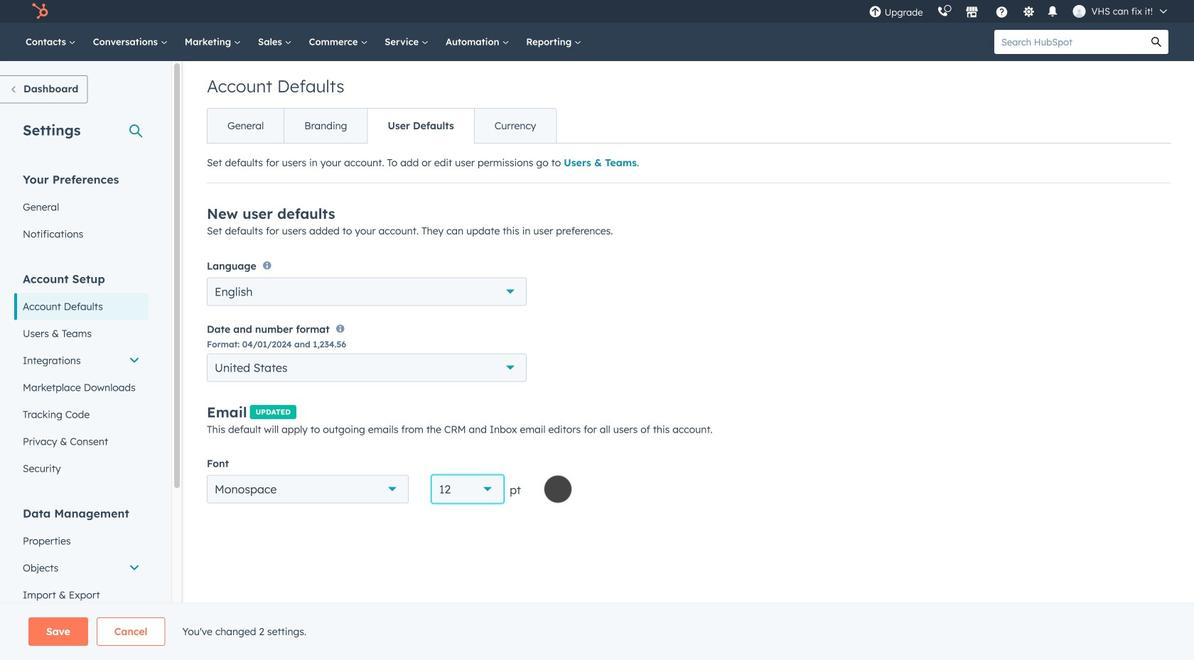 Task type: locate. For each thing, give the bounding box(es) containing it.
menu
[[862, 0, 1177, 23]]

navigation
[[207, 108, 557, 144]]



Task type: vqa. For each thing, say whether or not it's contained in the screenshot.
account setup element
yes



Task type: describe. For each thing, give the bounding box(es) containing it.
Search HubSpot search field
[[994, 30, 1144, 54]]

account setup element
[[14, 271, 149, 482]]

terry turtle image
[[1073, 5, 1086, 18]]

data management element
[[14, 506, 149, 636]]

your preferences element
[[14, 172, 149, 248]]

marketplaces image
[[966, 6, 979, 19]]



